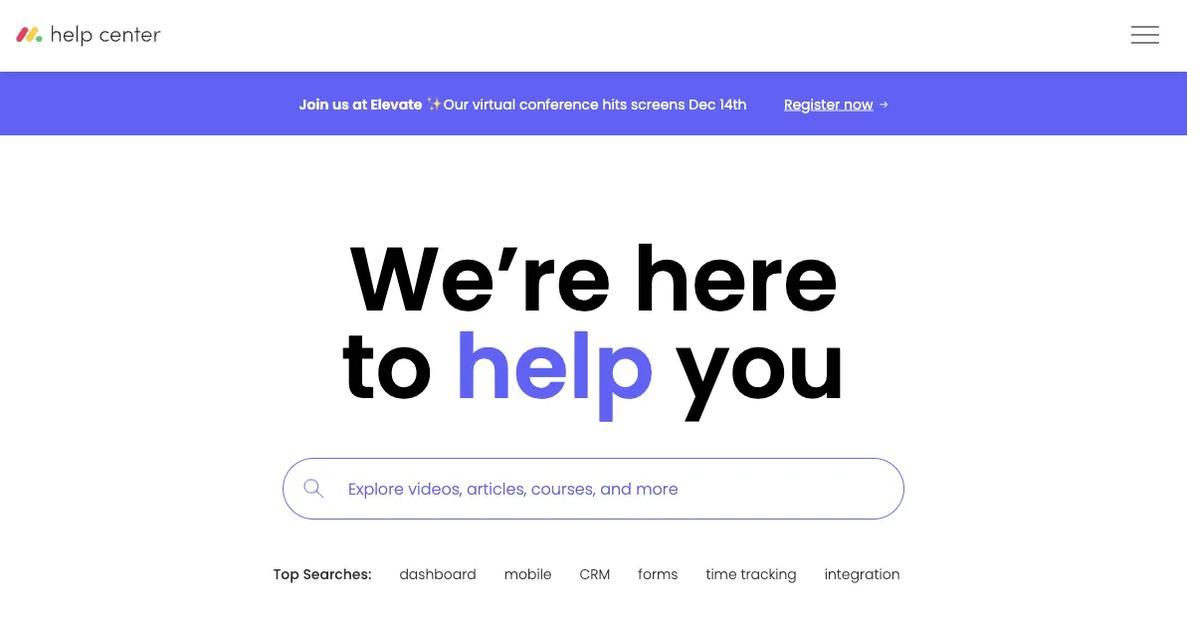 Task type: vqa. For each thing, say whether or not it's contained in the screenshot.
conference
yes



Task type: locate. For each thing, give the bounding box(es) containing it.
we're
[[349, 216, 612, 341]]

top searches:
[[273, 565, 372, 584]]

to
[[341, 304, 433, 429]]

you
[[676, 304, 846, 429]]

register now link
[[784, 94, 888, 115]]

mobile
[[504, 565, 552, 584]]

elevate
[[371, 95, 422, 114]]

us
[[332, 95, 349, 114]]

mobile link
[[504, 563, 552, 587]]

register
[[784, 95, 841, 114]]

join
[[299, 95, 329, 114]]

at
[[353, 95, 367, 114]]

✨
[[426, 95, 440, 114]]

time
[[706, 565, 737, 584]]

our
[[444, 95, 469, 114]]



Task type: describe. For each thing, give the bounding box(es) containing it.
time tracking
[[706, 565, 797, 584]]

monday.com logo image
[[16, 24, 213, 47]]

forms link
[[638, 563, 678, 587]]

tracking
[[741, 565, 797, 584]]

here
[[633, 216, 839, 341]]

to help you
[[341, 304, 846, 429]]

time tracking link
[[706, 563, 797, 587]]

integration
[[825, 565, 901, 584]]

dashboard
[[400, 565, 477, 584]]

conference
[[520, 95, 599, 114]]

help
[[454, 304, 655, 429]]

join us at elevate ✨ our virtual conference hits screens dec 14th
[[299, 95, 747, 114]]

crm link
[[580, 563, 611, 587]]

crm
[[580, 565, 611, 584]]

we're here
[[349, 216, 839, 341]]

top
[[273, 565, 299, 584]]

forms
[[638, 565, 678, 584]]

dashboard link
[[400, 563, 477, 587]]

14th
[[720, 95, 747, 114]]

virtual
[[473, 95, 516, 114]]

searches:
[[303, 565, 372, 584]]

integration link
[[825, 563, 901, 587]]

register now
[[784, 95, 874, 114]]

screens
[[631, 95, 686, 114]]

hits
[[603, 95, 627, 114]]

dec
[[689, 95, 716, 114]]

now
[[844, 95, 874, 114]]



